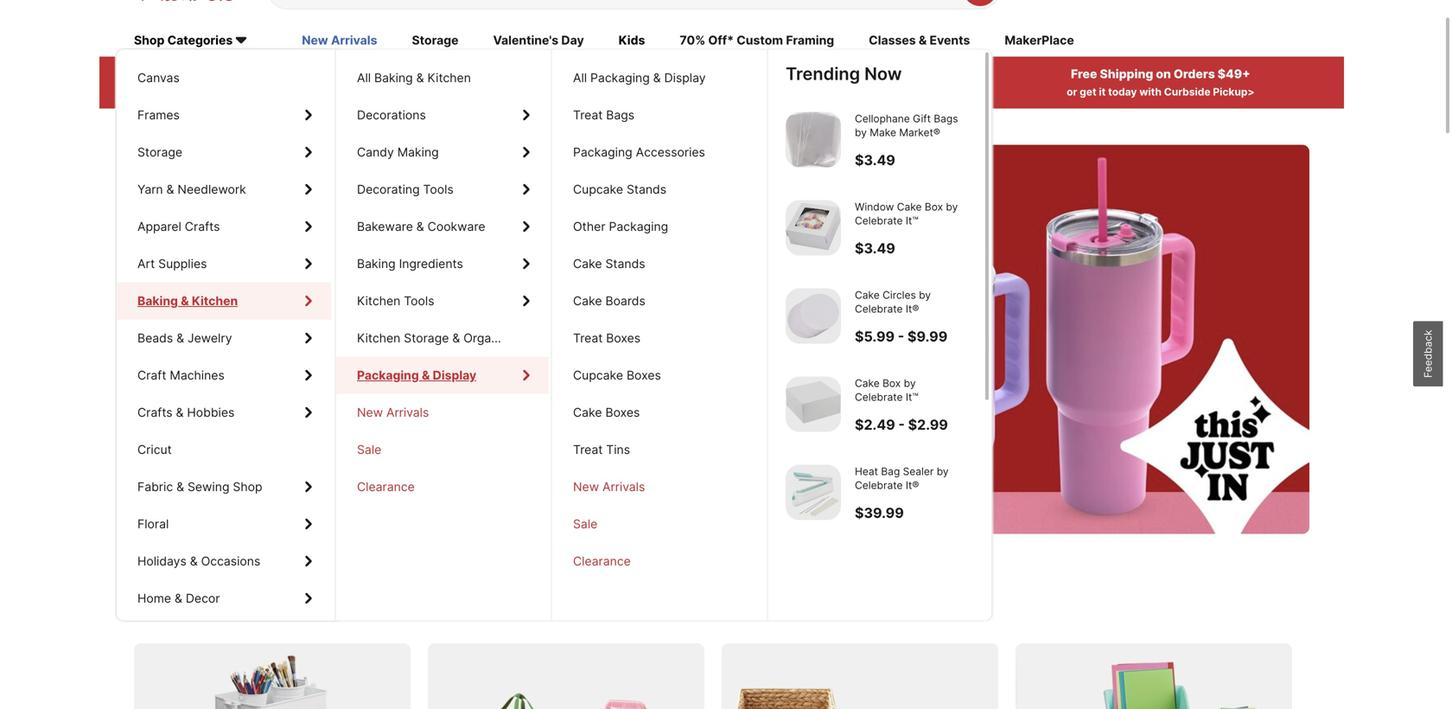 Task type: locate. For each thing, give the bounding box(es) containing it.
holiday storage containers image
[[428, 644, 705, 709]]

jewelry for storage
[[188, 331, 232, 346]]

floral link for shop categories
[[117, 506, 331, 543]]

with right today
[[1140, 86, 1162, 98]]

cake for cake circles by celebrate it®
[[855, 289, 880, 301]]

it® inside the heat bag sealer by celebrate it®
[[906, 479, 920, 492]]

new arrivals
[[302, 33, 377, 48], [357, 405, 429, 420], [573, 480, 645, 494]]

0 horizontal spatial box
[[883, 377, 901, 390]]

1 vertical spatial new arrivals
[[357, 405, 429, 420]]

yarn & needlework link
[[117, 171, 331, 208], [117, 171, 331, 208], [117, 171, 331, 208], [117, 171, 331, 208], [117, 171, 331, 208], [117, 171, 331, 208], [117, 171, 331, 208], [117, 171, 331, 208]]

4 item undefined image from the top
[[786, 377, 842, 432]]

cake boards link
[[553, 282, 765, 320]]

3 celebrate from the top
[[855, 391, 903, 403]]

frames for storage
[[138, 108, 180, 122]]

...
[[614, 237, 655, 290]]

baking for kids
[[138, 294, 176, 308]]

0 horizontal spatial with
[[193, 86, 215, 98]]

2 $3.49 from the top
[[855, 240, 896, 257]]

0 vertical spatial it®
[[906, 303, 920, 315]]

1 horizontal spatial clearance link
[[553, 543, 765, 580]]

cake stands link
[[553, 245, 765, 282]]

item undefined image
[[786, 112, 842, 167], [786, 200, 842, 256], [786, 288, 842, 344], [786, 377, 842, 432], [786, 465, 842, 520]]

art supplies for shop categories
[[138, 256, 207, 271]]

needlework for classes & events
[[178, 182, 246, 197]]

0 horizontal spatial on
[[188, 594, 214, 620]]

1 vertical spatial box
[[883, 377, 901, 390]]

apparel
[[138, 219, 182, 234], [138, 219, 182, 234], [138, 219, 182, 234], [138, 219, 182, 234], [138, 219, 182, 234], [138, 219, 182, 234], [138, 219, 182, 234], [138, 219, 182, 234]]

1 vertical spatial clearance link
[[553, 543, 765, 580]]

1 cupcake from the top
[[573, 182, 624, 197]]

0 vertical spatial new
[[302, 33, 328, 48]]

cake left circles
[[855, 289, 880, 301]]

colorful plastic storage bins image
[[1016, 644, 1293, 709]]

holidays & occasions link for kids
[[117, 543, 331, 580]]

beads & jewelry
[[138, 331, 232, 346], [138, 331, 232, 346], [138, 331, 232, 346], [138, 331, 232, 346], [138, 331, 232, 346], [138, 331, 232, 346], [138, 331, 232, 346], [138, 331, 232, 346]]

sewing for valentine's day
[[188, 480, 230, 494]]

frames link for shop categories
[[117, 96, 331, 134]]

1 vertical spatial it®
[[906, 479, 920, 492]]

makerplace link
[[1005, 32, 1075, 51]]

beads & jewelry for new arrivals
[[138, 331, 232, 346]]

baking for shop categories
[[138, 294, 176, 308]]

frames link for valentine's day
[[117, 96, 331, 134]]

machines
[[170, 368, 225, 383], [170, 368, 225, 383], [170, 368, 225, 383], [170, 368, 225, 383], [170, 368, 225, 383], [170, 368, 225, 383], [170, 368, 225, 383], [170, 368, 225, 383]]

floral link for kids
[[117, 506, 331, 543]]

bag
[[882, 465, 901, 478]]

holidays & occasions link for classes & events
[[117, 543, 331, 580]]

beads & jewelry for 70% off* custom framing
[[138, 331, 232, 346]]

by for heat bag sealer by celebrate it®
[[937, 465, 949, 478]]

it™ up the $2.49 - $2.99
[[906, 391, 919, 403]]

item undefined image down details
[[786, 112, 842, 167]]

2 vertical spatial boxes
[[606, 405, 640, 420]]

1 vertical spatial display
[[433, 368, 477, 383]]

$2.99
[[909, 416, 949, 433]]

yarn & needlework for 70% off* custom framing
[[138, 182, 246, 197]]

gift
[[913, 112, 931, 125]]

hobbies
[[187, 405, 235, 420], [187, 405, 235, 420], [187, 405, 235, 420], [187, 405, 235, 420], [187, 405, 235, 420], [187, 405, 235, 420], [187, 405, 235, 420], [187, 405, 235, 420]]

new arrivals down packaging & display
[[357, 405, 429, 420]]

holidays for shop categories
[[138, 554, 187, 569]]

bags
[[606, 108, 635, 122], [934, 112, 959, 125]]

all right off
[[240, 67, 256, 81]]

beads & jewelry link for new arrivals
[[117, 320, 331, 357]]

tools down candy making link on the top left
[[423, 182, 454, 197]]

tools inside decorating tools link
[[423, 182, 454, 197]]

shop for valentine's day
[[233, 480, 262, 494]]

0 vertical spatial for
[[169, 286, 225, 338]]

celebrate down circles
[[855, 303, 903, 315]]

holidays & occasions for storage
[[138, 554, 261, 569]]

1 horizontal spatial display
[[665, 71, 706, 85]]

canvas link for new arrivals
[[117, 59, 331, 96]]

box right window
[[925, 201, 944, 213]]

0 horizontal spatial sale link
[[336, 431, 549, 468]]

0 vertical spatial -
[[898, 328, 905, 345]]

home for valentine's day
[[138, 591, 171, 606]]

fabric & sewing shop link for new arrivals
[[117, 468, 331, 506]]

1 horizontal spatial arrivals
[[387, 405, 429, 420]]

0 horizontal spatial display
[[433, 368, 477, 383]]

0 vertical spatial box
[[925, 201, 944, 213]]

tumbler
[[350, 237, 506, 290], [327, 350, 405, 377]]

it® down sealer
[[906, 479, 920, 492]]

cricut for shop categories
[[138, 442, 172, 457]]

day
[[562, 33, 584, 48]]

boxes down treat boxes link
[[627, 368, 661, 383]]

boxes down 'boards'
[[606, 331, 641, 346]]

here
[[516, 237, 604, 290]]

display up michaels™
[[665, 71, 706, 85]]

by up the $2.49 - $2.99
[[904, 377, 916, 390]]

box up the $2.49 - $2.99
[[883, 377, 901, 390]]

2 vertical spatial treat
[[573, 442, 603, 457]]

1 vertical spatial for
[[389, 594, 418, 620]]

your inside get your tumbler here ... for under $20!
[[251, 237, 340, 290]]

with inside free shipping on orders $49+ or get it today with curbside pickup>
[[1140, 86, 1162, 98]]

0 horizontal spatial clearance
[[357, 480, 415, 494]]

cricut for kids
[[138, 442, 172, 457]]

home
[[138, 591, 171, 606], [138, 591, 171, 606], [138, 591, 171, 606], [138, 591, 171, 606], [138, 591, 171, 606], [138, 591, 171, 606], [138, 591, 171, 606], [138, 591, 171, 606]]

fabric & sewing shop for 70% off* custom framing
[[138, 480, 262, 494]]

0 vertical spatial stands
[[627, 182, 667, 197]]

1 vertical spatial sale link
[[553, 506, 765, 543]]

kitchen tools link
[[336, 282, 549, 320]]

packaging down treat bags
[[573, 145, 633, 160]]

cupcake stands link
[[553, 171, 765, 208]]

2 it™ from the top
[[906, 391, 919, 403]]

0 horizontal spatial sale
[[357, 442, 382, 457]]

$9.99
[[908, 328, 948, 345]]

0 vertical spatial treat
[[573, 108, 603, 122]]

arrivals for the middle new arrivals link
[[387, 405, 429, 420]]

art for classes & events
[[138, 256, 155, 271]]

to
[[410, 350, 431, 377]]

cake down the other
[[573, 256, 602, 271]]

2 cupcake from the top
[[573, 368, 624, 383]]

2 it® from the top
[[906, 479, 920, 492]]

arrivals up purchases
[[331, 33, 377, 48]]

home for classes & events
[[138, 591, 171, 606]]

0 vertical spatial clearance
[[357, 480, 415, 494]]

celebrate down bag
[[855, 479, 903, 492]]

by inside window cake box by celebrate it™
[[947, 201, 959, 213]]

art supplies link for shop categories
[[117, 245, 331, 282]]

0 vertical spatial new arrivals
[[302, 33, 377, 48]]

beads & jewelry for storage
[[138, 331, 232, 346]]

1 it™ from the top
[[906, 214, 919, 227]]

celebrate inside the heat bag sealer by celebrate it®
[[855, 479, 903, 492]]

shop for 70% off* custom framing
[[233, 480, 262, 494]]

art supplies link for 70% off* custom framing
[[117, 245, 331, 282]]

with inside the 20% off all regular price purchases with code daily23us. exclusions apply>
[[193, 86, 215, 98]]

1 vertical spatial arrivals
[[387, 405, 429, 420]]

1 treat from the top
[[573, 108, 603, 122]]

cupcake stands
[[573, 182, 667, 197]]

2 vertical spatial new
[[573, 480, 599, 494]]

fabric & sewing shop
[[138, 480, 262, 494], [138, 480, 262, 494], [138, 480, 262, 494], [138, 480, 262, 494], [138, 480, 262, 494], [138, 480, 262, 494], [138, 480, 262, 494], [138, 480, 262, 494]]

0 vertical spatial $3.49
[[855, 152, 896, 169]]

save
[[134, 594, 183, 620]]

categories
[[167, 33, 233, 48]]

0 horizontal spatial all
[[240, 67, 256, 81]]

1 vertical spatial boxes
[[627, 368, 661, 383]]

match
[[436, 350, 498, 377]]

new down customize your tumbler to match your style.
[[357, 405, 383, 420]]

it™ up circles
[[906, 214, 919, 227]]

0 vertical spatial new arrivals link
[[302, 32, 377, 51]]

2 item undefined image from the top
[[786, 200, 842, 256]]

by inside cellophane gift bags by make market®
[[855, 126, 867, 139]]

stands
[[627, 182, 667, 197], [606, 256, 646, 271]]

bakeware
[[357, 219, 413, 234]]

hobbies for kids
[[187, 405, 235, 420]]

by inside cake box by celebrate it™
[[904, 377, 916, 390]]

$3.49 down make
[[855, 152, 896, 169]]

by left make
[[855, 126, 867, 139]]

fabric for storage
[[138, 480, 173, 494]]

70% off* custom framing link
[[680, 32, 835, 51]]

bakeware & cookware
[[357, 219, 486, 234]]

4 celebrate from the top
[[855, 479, 903, 492]]

bags right the gift
[[934, 112, 959, 125]]

classes & events
[[869, 33, 971, 48]]

window
[[855, 201, 895, 213]]

apparel crafts for 70% off* custom framing
[[138, 219, 220, 234]]

tools
[[423, 182, 454, 197], [404, 294, 435, 308]]

cricut link for 70% off* custom framing
[[117, 431, 331, 468]]

beads & jewelry for shop categories
[[138, 331, 232, 346]]

1 celebrate from the top
[[855, 214, 903, 227]]

1 item undefined image from the top
[[786, 112, 842, 167]]

framing
[[786, 33, 835, 48]]

new down treat tins on the left bottom
[[573, 480, 599, 494]]

0 vertical spatial cupcake
[[573, 182, 624, 197]]

1 horizontal spatial all
[[357, 71, 371, 85]]

tools down 'baking ingredients'
[[404, 294, 435, 308]]

cricut link for new arrivals
[[117, 431, 331, 468]]

1 $3.49 from the top
[[855, 152, 896, 169]]

for left every
[[389, 594, 418, 620]]

all
[[240, 67, 256, 81], [357, 71, 371, 85], [573, 71, 587, 85]]

floral for kids
[[138, 517, 169, 531]]

clearance link
[[336, 468, 549, 506], [553, 543, 765, 580]]

1 vertical spatial tools
[[404, 294, 435, 308]]

decor for 70% off* custom framing
[[186, 591, 220, 606]]

home & decor link
[[117, 580, 331, 617], [117, 580, 331, 617], [117, 580, 331, 617], [117, 580, 331, 617], [117, 580, 331, 617], [117, 580, 331, 617], [117, 580, 331, 617], [117, 580, 331, 617]]

storage for valentine's day
[[138, 145, 183, 160]]

off
[[218, 67, 237, 81]]

1 vertical spatial treat
[[573, 331, 603, 346]]

canvas link for 70% off* custom framing
[[117, 59, 331, 96]]

3 treat from the top
[[573, 442, 603, 457]]

tools inside kitchen tools link
[[404, 294, 435, 308]]

2 with from the left
[[1140, 86, 1162, 98]]

all up apply> at the left of page
[[357, 71, 371, 85]]

bags down you
[[606, 108, 635, 122]]

jewelry for new arrivals
[[188, 331, 232, 346]]

boxes for cake boxes
[[606, 405, 640, 420]]

new arrivals down treat tins on the left bottom
[[573, 480, 645, 494]]

storage link for storage
[[117, 134, 331, 171]]

tumbler left to
[[327, 350, 405, 377]]

0 horizontal spatial for
[[169, 286, 225, 338]]

yarn & needlework for shop categories
[[138, 182, 246, 197]]

by right circles
[[919, 289, 931, 301]]

beads
[[138, 331, 173, 346], [138, 331, 173, 346], [138, 331, 173, 346], [138, 331, 173, 346], [138, 331, 173, 346], [138, 331, 173, 346], [138, 331, 173, 346], [138, 331, 173, 346]]

treat down when
[[573, 108, 603, 122]]

1 vertical spatial new
[[357, 405, 383, 420]]

celebrate up $2.49
[[855, 391, 903, 403]]

new up 'price'
[[302, 33, 328, 48]]

fabric for shop categories
[[138, 480, 173, 494]]

tins
[[606, 442, 631, 457]]

free shipping on orders $49+ or get it today with curbside pickup>
[[1067, 67, 1255, 98]]

home & decor for valentine's day
[[138, 591, 220, 606]]

beads for classes & events
[[138, 331, 173, 346]]

all up when
[[573, 71, 587, 85]]

classes
[[869, 33, 916, 48]]

arrivals down tins
[[603, 480, 645, 494]]

1 it® from the top
[[906, 303, 920, 315]]

floral link for storage
[[117, 506, 331, 543]]

valentine's day link
[[493, 32, 584, 51]]

holidays & occasions link for shop categories
[[117, 543, 331, 580]]

0 horizontal spatial clearance link
[[336, 468, 549, 506]]

baking & kitchen
[[138, 294, 234, 308], [138, 294, 234, 308], [138, 294, 234, 308], [138, 294, 234, 308], [138, 294, 234, 308], [138, 294, 234, 308], [138, 294, 234, 308], [138, 294, 238, 308]]

treat up style.
[[573, 331, 603, 346]]

white rolling cart with art supplies image
[[134, 644, 411, 709]]

item undefined image left window
[[786, 200, 842, 256]]

craft machines link for shop categories
[[117, 357, 331, 394]]

5 item undefined image from the top
[[786, 465, 842, 520]]

purchases
[[341, 67, 405, 81]]

0 horizontal spatial new
[[302, 33, 328, 48]]

1 horizontal spatial with
[[1140, 86, 1162, 98]]

1 vertical spatial -
[[899, 416, 905, 433]]

holidays
[[138, 554, 187, 569], [138, 554, 187, 569], [138, 554, 187, 569], [138, 554, 187, 569], [138, 554, 187, 569], [138, 554, 187, 569], [138, 554, 187, 569], [138, 554, 187, 569]]

cellophane gift bags by make market®
[[855, 112, 959, 139]]

new arrivals up 'price'
[[302, 33, 377, 48]]

celebrate inside window cake box by celebrate it™
[[855, 214, 903, 227]]

on up curbside
[[1157, 67, 1172, 81]]

holidays for classes & events
[[138, 554, 187, 569]]

stands down the packaging accessories
[[627, 182, 667, 197]]

1 horizontal spatial for
[[389, 594, 418, 620]]

2 horizontal spatial arrivals
[[603, 480, 645, 494]]

cake up treat tins on the left bottom
[[573, 405, 602, 420]]

1 horizontal spatial on
[[1157, 67, 1172, 81]]

2 horizontal spatial all
[[573, 71, 587, 85]]

home for 70% off* custom framing
[[138, 591, 171, 606]]

apparel for new arrivals
[[138, 219, 182, 234]]

boxes up tins
[[606, 405, 640, 420]]

packaging accessories link
[[553, 134, 765, 171]]

frames
[[138, 108, 180, 122], [138, 108, 180, 122], [138, 108, 180, 122], [138, 108, 180, 122], [138, 108, 180, 122], [138, 108, 180, 122], [138, 108, 180, 122], [138, 108, 180, 122]]

art supplies link for kids
[[117, 245, 331, 282]]

cricut
[[138, 442, 172, 457], [138, 442, 172, 457], [138, 442, 172, 457], [138, 442, 172, 457], [138, 442, 172, 457], [138, 442, 172, 457], [138, 442, 172, 457], [138, 442, 172, 457]]

art for 70% off* custom framing
[[138, 256, 155, 271]]

item undefined image left heat
[[786, 465, 842, 520]]

cricut link for storage
[[117, 431, 331, 468]]

it® down circles
[[906, 303, 920, 315]]

boxes for treat boxes
[[606, 331, 641, 346]]

baking
[[375, 71, 413, 85], [357, 256, 396, 271], [138, 294, 176, 308], [138, 294, 176, 308], [138, 294, 176, 308], [138, 294, 176, 308], [138, 294, 176, 308], [138, 294, 176, 308], [138, 294, 176, 308], [138, 294, 178, 308]]

baking & kitchen for shop categories
[[138, 294, 234, 308]]

price
[[308, 67, 339, 81]]

$2.49
[[855, 416, 896, 433]]

it™ inside window cake box by celebrate it™
[[906, 214, 919, 227]]

shop inside button
[[189, 411, 219, 427]]

0 horizontal spatial bags
[[606, 108, 635, 122]]

arrivals down packaging & display
[[387, 405, 429, 420]]

or
[[1067, 86, 1078, 98]]

new arrivals link down tins
[[553, 468, 765, 506]]

2 vertical spatial new arrivals link
[[553, 468, 765, 506]]

beads & jewelry for classes & events
[[138, 331, 232, 346]]

baking & kitchen for valentine's day
[[138, 294, 234, 308]]

on right "save"
[[188, 594, 214, 620]]

for up customize
[[169, 286, 225, 338]]

holidays & occasions link for valentine's day
[[117, 543, 331, 580]]

storage link
[[412, 32, 459, 51], [117, 134, 331, 171], [117, 134, 331, 171], [117, 134, 331, 171], [117, 134, 331, 171], [117, 134, 331, 171], [117, 134, 331, 171], [117, 134, 331, 171], [117, 134, 331, 171]]

packaging & display
[[357, 368, 477, 383]]

- right $5.99
[[898, 328, 905, 345]]

$3.49 down window
[[855, 240, 896, 257]]

candy making
[[357, 145, 439, 160]]

cake left 'boards'
[[573, 294, 602, 308]]

canvas link for kids
[[117, 59, 331, 96]]

by right window
[[947, 201, 959, 213]]

box
[[925, 201, 944, 213], [883, 377, 901, 390]]

celebrate down window
[[855, 214, 903, 227]]

three water hyacinth baskets in white, brown and tan image
[[722, 644, 999, 709]]

cricut for new arrivals
[[138, 442, 172, 457]]

tumbler down bakeware & cookware
[[350, 237, 506, 290]]

0 vertical spatial tools
[[423, 182, 454, 197]]

canvas link for classes & events
[[117, 59, 331, 96]]

crafts & hobbies for classes & events
[[138, 405, 235, 420]]

$20!
[[360, 286, 448, 338]]

all packaging & display link
[[553, 59, 765, 96]]

apparel for 70% off* custom framing
[[138, 219, 182, 234]]

all inside the 20% off all regular price purchases with code daily23us. exclusions apply>
[[240, 67, 256, 81]]

jewelry for kids
[[188, 331, 232, 346]]

art supplies link for valentine's day
[[117, 245, 331, 282]]

floral for 70% off* custom framing
[[138, 517, 169, 531]]

apparel crafts for new arrivals
[[138, 219, 220, 234]]

cupcake for cupcake boxes
[[573, 368, 624, 383]]

1 vertical spatial cupcake
[[573, 368, 624, 383]]

1 with from the left
[[193, 86, 215, 98]]

with
[[193, 86, 215, 98], [1140, 86, 1162, 98]]

heat
[[855, 465, 879, 478]]

making
[[398, 145, 439, 160]]

1 vertical spatial sale
[[573, 517, 598, 531]]

packaging & display link
[[336, 357, 549, 394]]

occasions for new arrivals
[[201, 554, 261, 569]]

3 item undefined image from the top
[[786, 288, 842, 344]]

1 horizontal spatial new
[[357, 405, 383, 420]]

apparel crafts for shop categories
[[138, 219, 220, 234]]

circles
[[883, 289, 917, 301]]

new arrivals link up 'price'
[[302, 32, 377, 51]]

1 vertical spatial stands
[[606, 256, 646, 271]]

1 horizontal spatial clearance
[[573, 554, 631, 569]]

0 vertical spatial boxes
[[606, 331, 641, 346]]

2 vertical spatial arrivals
[[603, 480, 645, 494]]

supplies for valentine's day
[[158, 256, 207, 271]]

item undefined image left $2.49
[[786, 377, 842, 432]]

organization
[[464, 331, 536, 346]]

storage
[[412, 33, 459, 48], [138, 145, 183, 160], [138, 145, 183, 160], [138, 145, 183, 160], [138, 145, 183, 160], [138, 145, 183, 160], [138, 145, 183, 160], [138, 145, 183, 160], [138, 145, 183, 160], [404, 331, 449, 346]]

for
[[169, 286, 225, 338], [389, 594, 418, 620]]

2 treat from the top
[[573, 331, 603, 346]]

2 celebrate from the top
[[855, 303, 903, 315]]

0 vertical spatial arrivals
[[331, 33, 377, 48]]

cake inside cake circles by celebrate it®
[[855, 289, 880, 301]]

apparel crafts link for classes & events
[[117, 208, 331, 245]]

apparel crafts
[[138, 219, 220, 234], [138, 219, 220, 234], [138, 219, 220, 234], [138, 219, 220, 234], [138, 219, 220, 234], [138, 219, 220, 234], [138, 219, 220, 234], [138, 219, 220, 234]]

all baking & kitchen link
[[336, 59, 549, 96]]

with down 20%
[[193, 86, 215, 98]]

item undefined image left $5.99
[[786, 288, 842, 344]]

treat left tins
[[573, 442, 603, 457]]

cake up $2.49
[[855, 377, 880, 390]]

by inside the heat bag sealer by celebrate it®
[[937, 465, 949, 478]]

0 horizontal spatial arrivals
[[331, 33, 377, 48]]

earn 9% in rewards when you use your michaels™ credit card.³ details & apply>
[[584, 67, 889, 98]]

cellophane
[[855, 112, 910, 125]]

cupcake up the other
[[573, 182, 624, 197]]

packaging down $20!
[[357, 368, 419, 383]]

kitchen storage & organization link
[[336, 320, 549, 357]]

canvas link for storage
[[117, 59, 331, 96]]

cake inside cake box by celebrate it™
[[855, 377, 880, 390]]

new arrivals link down packaging & display
[[336, 394, 549, 431]]

cupcake up cake boxes
[[573, 368, 624, 383]]

baking for storage
[[138, 294, 176, 308]]

michaels™
[[681, 86, 734, 98]]

0 vertical spatial it™
[[906, 214, 919, 227]]

craft machines for kids
[[138, 368, 225, 383]]

candy
[[357, 145, 394, 160]]

2 horizontal spatial new
[[573, 480, 599, 494]]

1 horizontal spatial box
[[925, 201, 944, 213]]

art supplies for kids
[[138, 256, 207, 271]]

1 vertical spatial tumbler
[[327, 350, 405, 377]]

heat bag sealer by celebrate it®
[[855, 465, 949, 492]]

cake right window
[[898, 201, 922, 213]]

arrivals for the top new arrivals link
[[331, 33, 377, 48]]

display right to
[[433, 368, 477, 383]]

by right sealer
[[937, 465, 949, 478]]

1 vertical spatial clearance
[[573, 554, 631, 569]]

sale link down packaging & display link at the bottom left of page
[[336, 431, 549, 468]]

tumbler inside get your tumbler here ... for under $20!
[[350, 237, 506, 290]]

0 vertical spatial on
[[1157, 67, 1172, 81]]

1 vertical spatial it™
[[906, 391, 919, 403]]

cake inside window cake box by celebrate it™
[[898, 201, 922, 213]]

- left $2.99
[[899, 416, 905, 433]]

1 horizontal spatial bags
[[934, 112, 959, 125]]

1 vertical spatial new arrivals link
[[336, 394, 549, 431]]

1 vertical spatial $3.49
[[855, 240, 896, 257]]

stands up 'boards'
[[606, 256, 646, 271]]

frames link
[[117, 96, 331, 134], [117, 96, 331, 134], [117, 96, 331, 134], [117, 96, 331, 134], [117, 96, 331, 134], [117, 96, 331, 134], [117, 96, 331, 134], [117, 96, 331, 134]]

celebrate inside cake circles by celebrate it®
[[855, 303, 903, 315]]

1 horizontal spatial sale link
[[553, 506, 765, 543]]

2 vertical spatial new arrivals
[[573, 480, 645, 494]]

by for cellophane gift bags by make market®
[[855, 126, 867, 139]]

sale link down treat tins link
[[553, 506, 765, 543]]

0 vertical spatial tumbler
[[350, 237, 506, 290]]

baking & kitchen for classes & events
[[138, 294, 234, 308]]

under
[[235, 286, 350, 338]]



Task type: describe. For each thing, give the bounding box(es) containing it.
valentine's day
[[493, 33, 584, 48]]

bakeware & cookware link
[[336, 208, 549, 245]]

baking & kitchen link for storage
[[117, 282, 331, 320]]

yarn & needlework for new arrivals
[[138, 182, 246, 197]]

credit
[[736, 86, 768, 98]]

storage inside kitchen storage & organization link
[[404, 331, 449, 346]]

0 vertical spatial clearance link
[[336, 468, 549, 506]]

get
[[169, 237, 240, 290]]

kids
[[619, 33, 645, 48]]

apparel crafts for classes & events
[[138, 219, 220, 234]]

other packaging
[[573, 219, 669, 234]]

packaging accessories
[[573, 145, 706, 160]]

all packaging & display
[[573, 71, 706, 85]]

20%
[[189, 67, 216, 81]]

rewards
[[743, 67, 795, 81]]

machines for shop categories
[[170, 368, 225, 383]]

celebrate inside cake box by celebrate it™
[[855, 391, 903, 403]]

kitchen storage & organization
[[357, 331, 536, 346]]

storage for storage
[[138, 145, 183, 160]]

decorations link
[[336, 96, 549, 134]]

baking for new arrivals
[[138, 294, 176, 308]]

cricut for classes & events
[[138, 442, 172, 457]]

frames for shop categories
[[138, 108, 180, 122]]

frames for kids
[[138, 108, 180, 122]]

canvas for classes & events
[[138, 71, 180, 85]]

treat for treat boxes
[[573, 331, 603, 346]]

$39.99
[[855, 505, 904, 521]]

sewing for kids
[[188, 480, 230, 494]]

home for shop categories
[[138, 591, 171, 606]]

accessories
[[636, 145, 706, 160]]

treat tins link
[[553, 431, 765, 468]]

tumbler for to
[[327, 350, 405, 377]]

blue, pink, and purple tumblers on red background image
[[134, 145, 1310, 534]]

9%
[[708, 67, 726, 81]]

crafts & hobbies for new arrivals
[[138, 405, 235, 420]]

code
[[218, 86, 243, 98]]

baking ingredients link
[[336, 245, 549, 282]]

packaging up "..."
[[609, 219, 669, 234]]

beads for storage
[[138, 331, 173, 346]]

0 vertical spatial sale
[[357, 442, 382, 457]]

$5.99 - $9.99
[[855, 328, 948, 345]]

now
[[865, 63, 902, 84]]

save on creative storage for every space.
[[134, 594, 552, 620]]

every
[[423, 594, 480, 620]]

cake circles by celebrate it®
[[855, 289, 931, 315]]

space.
[[485, 594, 552, 620]]

cookware
[[428, 219, 486, 234]]

your inside earn 9% in rewards when you use your michaels™ credit card.³ details & apply>
[[656, 86, 679, 98]]

$3.49 for make
[[855, 152, 896, 169]]

crafts & hobbies for 70% off* custom framing
[[138, 405, 235, 420]]

it® inside cake circles by celebrate it®
[[906, 303, 920, 315]]

sewing for 70% off* custom framing
[[188, 480, 230, 494]]

shop categories
[[134, 33, 233, 48]]

custom
[[737, 33, 784, 48]]

storage for classes & events
[[138, 145, 183, 160]]

yarn & needlework link for new arrivals
[[117, 171, 331, 208]]

sewing for shop categories
[[188, 480, 230, 494]]

decorating tools
[[357, 182, 454, 197]]

treat boxes link
[[553, 320, 765, 357]]

by inside cake circles by celebrate it®
[[919, 289, 931, 301]]

for inside get your tumbler here ... for under $20!
[[169, 286, 225, 338]]

20% off all regular price purchases with code daily23us. exclusions apply>
[[189, 67, 405, 98]]

valentine's
[[493, 33, 559, 48]]

make
[[870, 126, 897, 139]]

new for the top new arrivals link
[[302, 33, 328, 48]]

fabric for valentine's day
[[138, 480, 173, 494]]

treat boxes
[[573, 331, 641, 346]]

sealer
[[903, 465, 934, 478]]

art supplies link for classes & events
[[117, 245, 331, 282]]

box inside cake box by celebrate it™
[[883, 377, 901, 390]]

decor for kids
[[186, 591, 220, 606]]

events
[[930, 33, 971, 48]]

crafts & hobbies link for new arrivals
[[117, 394, 331, 431]]

cake boards
[[573, 294, 646, 308]]

cake stands
[[573, 256, 646, 271]]

fabric & sewing shop link for 70% off* custom framing
[[117, 468, 331, 506]]

cake boxes
[[573, 405, 640, 420]]

jewelry for shop categories
[[188, 331, 232, 346]]

item undefined image for cellophane gift bags by make market®
[[786, 112, 842, 167]]

craft machines for storage
[[138, 368, 225, 383]]

occasions for 70% off* custom framing
[[201, 554, 261, 569]]

1 vertical spatial on
[[188, 594, 214, 620]]

boards
[[606, 294, 646, 308]]

storage
[[306, 594, 384, 620]]

today
[[1109, 86, 1138, 98]]

craft for shop categories
[[138, 368, 166, 383]]

machines for classes & events
[[170, 368, 225, 383]]

shop categories link
[[134, 32, 267, 51]]

get
[[1080, 86, 1097, 98]]

details
[[805, 86, 840, 98]]

frames link for classes & events
[[117, 96, 331, 134]]

yarn for valentine's day
[[138, 182, 163, 197]]

off*
[[709, 33, 734, 48]]

packaging up you
[[591, 71, 650, 85]]

canvas for storage
[[138, 71, 180, 85]]

0 vertical spatial display
[[665, 71, 706, 85]]

craft machines for valentine's day
[[138, 368, 225, 383]]

art supplies for storage
[[138, 256, 207, 271]]

craft machines for new arrivals
[[138, 368, 225, 383]]

on inside free shipping on orders $49+ or get it today with curbside pickup>
[[1157, 67, 1172, 81]]

crafts & hobbies link for shop categories
[[117, 394, 331, 431]]

storage for 70% off* custom framing
[[138, 145, 183, 160]]

kids link
[[619, 32, 645, 51]]

window cake box by celebrate it™
[[855, 201, 959, 227]]

decorating tools link
[[336, 171, 549, 208]]

classes & events link
[[869, 32, 971, 51]]

box inside window cake box by celebrate it™
[[925, 201, 944, 213]]

treat tins
[[573, 442, 631, 457]]

supplies for new arrivals
[[158, 256, 207, 271]]

baking & kitchen link for kids
[[117, 282, 331, 320]]

tools for decorating tools
[[423, 182, 454, 197]]

home for kids
[[138, 591, 171, 606]]

arrivals for the bottommost new arrivals link
[[603, 480, 645, 494]]

cake for cake stands
[[573, 256, 602, 271]]

frames for 70% off* custom framing
[[138, 108, 180, 122]]

home & decor link for valentine's day
[[117, 580, 331, 617]]

$2.49 - $2.99
[[855, 416, 949, 433]]

apparel for classes & events
[[138, 219, 182, 234]]

storage link for new arrivals
[[117, 134, 331, 171]]

shipping
[[1100, 67, 1154, 81]]

trending
[[786, 63, 861, 84]]

cake boxes link
[[553, 394, 765, 431]]

baking ingredients
[[357, 256, 463, 271]]

candy making link
[[336, 134, 549, 171]]

crafts & hobbies link for valentine's day
[[117, 394, 331, 431]]

item undefined image for window cake box by celebrate it™
[[786, 200, 842, 256]]

fabric & sewing shop link for valentine's day
[[117, 468, 331, 506]]

creative
[[219, 594, 301, 620]]

new arrivals for the bottommost new arrivals link
[[573, 480, 645, 494]]

canvas link for shop categories
[[117, 59, 331, 96]]

craft machines for classes & events
[[138, 368, 225, 383]]

art supplies for new arrivals
[[138, 256, 207, 271]]

treat bags
[[573, 108, 635, 122]]

art for kids
[[138, 256, 155, 271]]

craft for valentine's day
[[138, 368, 166, 383]]

holidays & occasions link for 70% off* custom framing
[[117, 543, 331, 580]]

home & decor link for classes & events
[[117, 580, 331, 617]]

needlework for valentine's day
[[178, 182, 246, 197]]

yarn & needlework link for classes & events
[[117, 171, 331, 208]]

holidays for kids
[[138, 554, 187, 569]]

by for window cake box by celebrate it™
[[947, 201, 959, 213]]

decorating
[[357, 182, 420, 197]]

craft machines link for 70% off* custom framing
[[117, 357, 331, 394]]

art for valentine's day
[[138, 256, 155, 271]]

regular
[[259, 67, 305, 81]]

makerplace
[[1005, 33, 1075, 48]]

floral link for classes & events
[[117, 506, 331, 543]]

all baking & kitchen
[[357, 71, 471, 85]]

bags inside cellophane gift bags by make market®
[[934, 112, 959, 125]]

& inside earn 9% in rewards when you use your michaels™ credit card.³ details & apply>
[[842, 86, 849, 98]]

other
[[573, 219, 606, 234]]

frames for valentine's day
[[138, 108, 180, 122]]

customize your tumbler to match your style.
[[169, 350, 606, 377]]

occasions for shop categories
[[201, 554, 261, 569]]

customize
[[169, 350, 273, 377]]

art for shop categories
[[138, 256, 155, 271]]

1 horizontal spatial sale
[[573, 517, 598, 531]]

fabric & sewing shop for storage
[[138, 480, 262, 494]]

floral link for new arrivals
[[117, 506, 331, 543]]

canvas for valentine's day
[[138, 71, 180, 85]]

yarn & needlework for valentine's day
[[138, 182, 246, 197]]

apparel crafts link for valentine's day
[[117, 208, 331, 245]]

$49+
[[1218, 67, 1251, 81]]

shop for storage
[[233, 480, 262, 494]]

0 vertical spatial sale link
[[336, 431, 549, 468]]

storage for kids
[[138, 145, 183, 160]]

apply>
[[366, 86, 401, 98]]

it™ inside cake box by celebrate it™
[[906, 391, 919, 403]]

you
[[614, 86, 633, 98]]

hobbies for 70% off* custom framing
[[187, 405, 235, 420]]

decor for classes & events
[[186, 591, 220, 606]]

exclusions
[[308, 86, 363, 98]]

- for $5.99
[[898, 328, 905, 345]]

use
[[635, 86, 654, 98]]

new for the middle new arrivals link
[[357, 405, 383, 420]]

supplies for classes & events
[[158, 256, 207, 271]]

other packaging link
[[553, 208, 765, 245]]

apply>
[[852, 86, 889, 98]]

storage link for kids
[[117, 134, 331, 171]]

new arrivals for the top new arrivals link
[[302, 33, 377, 48]]

in
[[729, 67, 740, 81]]

shop for shop categories
[[233, 480, 262, 494]]

clearance for topmost clearance "link"
[[357, 480, 415, 494]]

cupcake boxes link
[[553, 357, 765, 394]]

baking & kitchen link for new arrivals
[[117, 282, 331, 320]]

treat bags link
[[553, 96, 765, 134]]



Task type: vqa. For each thing, say whether or not it's contained in the screenshot.
first the "View" from the right
no



